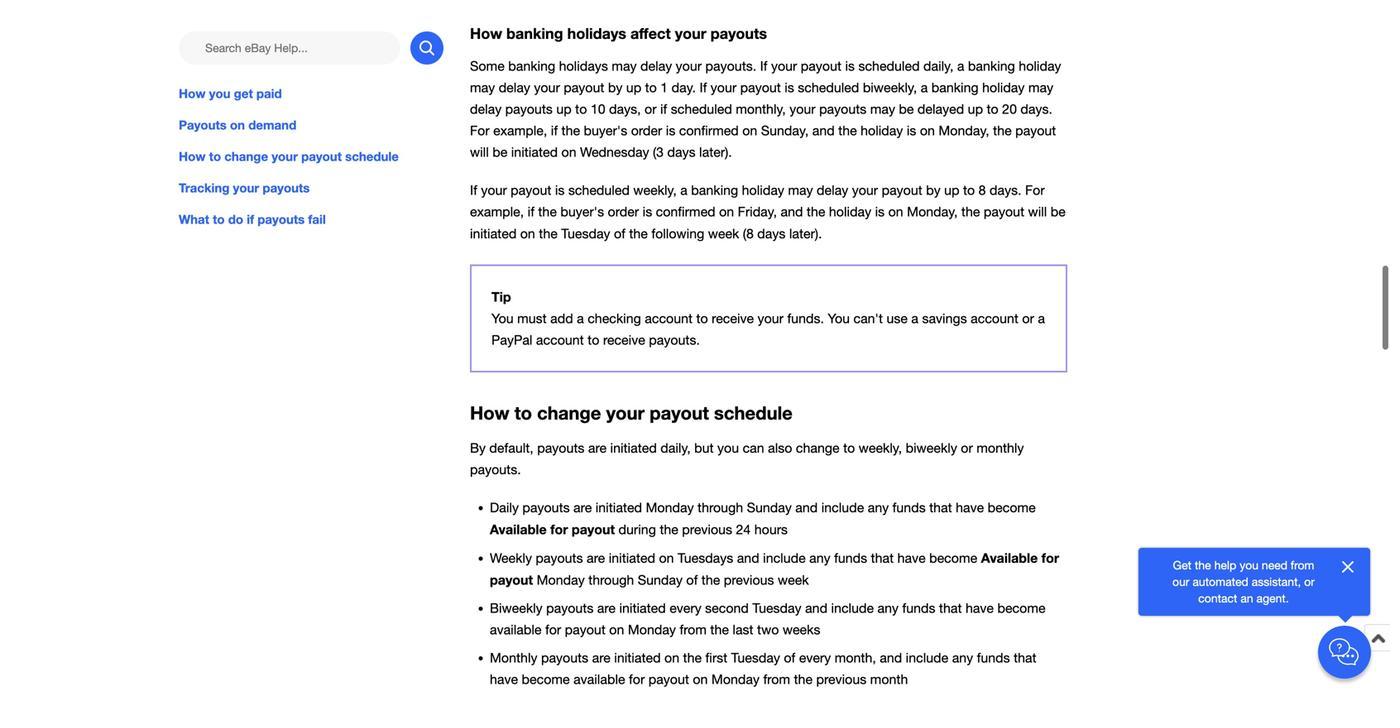 Task type: vqa. For each thing, say whether or not it's contained in the screenshot.
can't
yes



Task type: describe. For each thing, give the bounding box(es) containing it.
the inside get the help you need from our automated assistant, or contact an agent.
[[1196, 558, 1212, 572]]

get the help you need from our automated assistant, or contact an agent.
[[1173, 558, 1316, 605]]

available inside available for payout
[[982, 550, 1039, 566]]

monday inside the daily payouts are initiated monday through sunday and include any funds that have become available for payout during the previous 24 hours
[[646, 500, 694, 515]]

(3 days
[[653, 145, 696, 160]]

can
[[743, 440, 765, 456]]

daily
[[490, 500, 519, 515]]

default,
[[490, 440, 534, 456]]

how to change your payout schedule link
[[179, 147, 444, 166]]

weekly
[[490, 551, 532, 566]]

payouts. inside "some banking holidays may delay your payouts. if your payout is scheduled daily, a banking holiday may delay your payout by up to 1 day. if your payout is scheduled biweekly, a banking holiday may delay payouts up to 10 days, or if scheduled monthly, your payouts may be delayed up to 20 days. for example, if the buyer's order is confirmed on sunday, and the holiday is on monday, the payout will be initiated on wednesday (3 days later)."
[[706, 58, 757, 73]]

month,
[[835, 650, 877, 666]]

become inside monthly payouts are initiated on the first tuesday of every month, and include any funds that have become available for payout on monday from the previous month
[[522, 672, 570, 687]]

are for available
[[598, 601, 616, 616]]

monday inside monthly payouts are initiated on the first tuesday of every month, and include any funds that have become available for payout on monday from the previous month
[[712, 672, 760, 687]]

later). inside "some banking holidays may delay your payouts. if your payout is scheduled daily, a banking holiday may delay your payout by up to 1 day. if your payout is scheduled biweekly, a banking holiday may delay payouts up to 10 days, or if scheduled monthly, your payouts may be delayed up to 20 days. for example, if the buyer's order is confirmed on sunday, and the holiday is on monday, the payout will be initiated on wednesday (3 days later)."
[[700, 145, 733, 160]]

sunday inside the daily payouts are initiated monday through sunday and include any funds that have become available for payout during the previous 24 hours
[[747, 500, 792, 515]]

include inside biweekly payouts are initiated every second tuesday and include any funds that have become available for payout on monday from the last two weeks
[[832, 601, 874, 616]]

include inside monthly payouts are initiated on the first tuesday of every month, and include any funds that have become available for payout on monday from the previous month
[[906, 650, 949, 666]]

during
[[619, 522, 656, 537]]

payouts up monthly,
[[711, 25, 768, 42]]

for inside monthly payouts are initiated on the first tuesday of every month, and include any funds that have become available for payout on monday from the previous month
[[629, 672, 645, 687]]

if inside if your payout is scheduled weekly, a banking holiday may delay your payout by up to 8 days. for example, if the buyer's order is confirmed on friday, and the holiday is on monday, the payout will be initiated on the tuesday of the following week (8 days later).
[[528, 204, 535, 220]]

tuesdays
[[678, 551, 734, 566]]

initiated down during
[[609, 551, 656, 566]]

from inside get the help you need from our automated assistant, or contact an agent.
[[1291, 558, 1315, 572]]

by inside if your payout is scheduled weekly, a banking holiday may delay your payout by up to 8 days. for example, if the buyer's order is confirmed on friday, and the holiday is on monday, the payout will be initiated on the tuesday of the following week (8 days later).
[[927, 183, 941, 198]]

demand
[[249, 118, 297, 133]]

0 horizontal spatial account
[[536, 332, 584, 348]]

payouts inside the tracking your payouts link
[[263, 181, 310, 196]]

and inside the daily payouts are initiated monday through sunday and include any funds that have become available for payout during the previous 24 hours
[[796, 500, 818, 515]]

or inside tip you must add a checking account to receive your funds. you can't use a savings account or a paypal account to receive payouts.
[[1023, 311, 1035, 326]]

monday through sunday of the previous week
[[533, 573, 809, 588]]

payouts inside what to do if payouts fail link
[[258, 212, 305, 227]]

month
[[871, 672, 909, 687]]

later). inside if your payout is scheduled weekly, a banking holiday may delay your payout by up to 8 days. for example, if the buyer's order is confirmed on friday, and the holiday is on monday, the payout will be initiated on the tuesday of the following week (8 days later).
[[790, 226, 823, 241]]

up inside if your payout is scheduled weekly, a banking holiday may delay your payout by up to 8 days. for example, if the buyer's order is confirmed on friday, and the holiday is on monday, the payout will be initiated on the tuesday of the following week (8 days later).
[[945, 183, 960, 198]]

need
[[1262, 558, 1288, 572]]

monthly,
[[736, 101, 786, 117]]

every inside monthly payouts are initiated on the first tuesday of every month, and include any funds that have become available for payout on monday from the previous month
[[800, 650, 831, 666]]

tuesday inside biweekly payouts are initiated every second tuesday and include any funds that have become available for payout on monday from the last two weeks
[[753, 601, 802, 616]]

for inside if your payout is scheduled weekly, a banking holiday may delay your payout by up to 8 days. for example, if the buyer's order is confirmed on friday, and the holiday is on monday, the payout will be initiated on the tuesday of the following week (8 days later).
[[1026, 183, 1045, 198]]

use
[[887, 311, 908, 326]]

payouts left the 10
[[506, 101, 553, 117]]

hours
[[755, 522, 788, 537]]

an
[[1241, 592, 1254, 605]]

your inside tip you must add a checking account to receive your funds. you can't use a savings account or a paypal account to receive payouts.
[[758, 311, 784, 326]]

first
[[706, 650, 728, 666]]

payout inside the daily payouts are initiated monday through sunday and include any funds that have become available for payout during the previous 24 hours
[[572, 522, 615, 537]]

if your payout is scheduled weekly, a banking holiday may delay your payout by up to 8 days. for example, if the buyer's order is confirmed on friday, and the holiday is on monday, the payout will be initiated on the tuesday of the following week (8 days later).
[[470, 183, 1066, 241]]

delay inside if your payout is scheduled weekly, a banking holiday may delay your payout by up to 8 days. for example, if the buyer's order is confirmed on friday, and the holiday is on monday, the payout will be initiated on the tuesday of the following week (8 days later).
[[817, 183, 849, 198]]

include inside the daily payouts are initiated monday through sunday and include any funds that have become available for payout during the previous 24 hours
[[822, 500, 865, 515]]

get the help you need from our automated assistant, or contact an agent. tooltip
[[1166, 557, 1323, 607]]

or inside by default, payouts are initiated daily, but you can also change to weekly, biweekly or monthly payouts.
[[961, 440, 973, 456]]

our
[[1173, 575, 1190, 589]]

tip you must add a checking account to receive your funds. you can't use a savings account or a paypal account to receive payouts.
[[492, 289, 1046, 348]]

tracking
[[179, 181, 230, 196]]

previous inside the daily payouts are initiated monday through sunday and include any funds that have become available for payout during the previous 24 hours
[[682, 522, 733, 537]]

biweekly
[[906, 440, 958, 456]]

biweekly payouts are initiated every second tuesday and include any funds that have become available for payout on monday from the last two weeks
[[490, 601, 1046, 638]]

10
[[591, 101, 606, 117]]

and inside biweekly payouts are initiated every second tuesday and include any funds that have become available for payout on monday from the last two weeks
[[806, 601, 828, 616]]

0 vertical spatial receive
[[712, 311, 754, 326]]

if inside if your payout is scheduled weekly, a banking holiday may delay your payout by up to 8 days. for example, if the buyer's order is confirmed on friday, and the holiday is on monday, the payout will be initiated on the tuesday of the following week (8 days later).
[[470, 183, 478, 198]]

get
[[1174, 558, 1192, 572]]

funds inside biweekly payouts are initiated every second tuesday and include any funds that have become available for payout on monday from the last two weeks
[[903, 601, 936, 616]]

(8
[[743, 226, 754, 241]]

and inside "some banking holidays may delay your payouts. if your payout is scheduled daily, a banking holiday may delay your payout by up to 1 day. if your payout is scheduled biweekly, a banking holiday may delay payouts up to 10 days, or if scheduled monthly, your payouts may be delayed up to 20 days. for example, if the buyer's order is confirmed on sunday, and the holiday is on monday, the payout will be initiated on wednesday (3 days later)."
[[813, 123, 835, 138]]

daily, inside by default, payouts are initiated daily, but you can also change to weekly, biweekly or monthly payouts.
[[661, 440, 691, 456]]

confirmed inside "some banking holidays may delay your payouts. if your payout is scheduled daily, a banking holiday may delay your payout by up to 1 day. if your payout is scheduled biweekly, a banking holiday may delay payouts up to 10 days, or if scheduled monthly, your payouts may be delayed up to 20 days. for example, if the buyer's order is confirmed on sunday, and the holiday is on monday, the payout will be initiated on wednesday (3 days later)."
[[680, 123, 739, 138]]

for inside the daily payouts are initiated monday through sunday and include any funds that have become available for payout during the previous 24 hours
[[551, 522, 568, 537]]

must
[[518, 311, 547, 326]]

what to do if payouts fail
[[179, 212, 326, 227]]

on inside biweekly payouts are initiated every second tuesday and include any funds that have become available for payout on monday from the last two weeks
[[610, 622, 625, 638]]

0 horizontal spatial receive
[[603, 332, 646, 348]]

how you get paid
[[179, 86, 282, 101]]

sunday,
[[762, 123, 809, 138]]

biweekly,
[[863, 80, 918, 95]]

how down payouts
[[179, 149, 206, 164]]

every inside biweekly payouts are initiated every second tuesday and include any funds that have become available for payout on monday from the last two weeks
[[670, 601, 702, 616]]

may inside if your payout is scheduled weekly, a banking holiday may delay your payout by up to 8 days. for example, if the buyer's order is confirmed on friday, and the holiday is on monday, the payout will be initiated on the tuesday of the following week (8 days later).
[[788, 183, 814, 198]]

agent.
[[1257, 592, 1290, 605]]

2 horizontal spatial if
[[761, 58, 768, 73]]

available for payout
[[490, 550, 1060, 588]]

some
[[470, 58, 505, 73]]

available inside biweekly payouts are initiated every second tuesday and include any funds that have become available for payout on monday from the last two weeks
[[490, 622, 542, 638]]

tracking your payouts
[[179, 181, 310, 196]]

following
[[652, 226, 705, 241]]

tip
[[492, 289, 511, 305]]

delayed
[[918, 101, 965, 117]]

have inside the daily payouts are initiated monday through sunday and include any funds that have become available for payout during the previous 24 hours
[[956, 500, 985, 515]]

paypal
[[492, 332, 533, 348]]

biweekly
[[490, 601, 543, 616]]

do
[[228, 212, 243, 227]]

funds inside monthly payouts are initiated on the first tuesday of every month, and include any funds that have become available for payout on monday from the previous month
[[977, 650, 1011, 666]]

you inside by default, payouts are initiated daily, but you can also change to weekly, biweekly or monthly payouts.
[[718, 440, 739, 456]]

second
[[706, 601, 749, 616]]

through inside the daily payouts are initiated monday through sunday and include any funds that have become available for payout during the previous 24 hours
[[698, 500, 744, 515]]

for inside biweekly payouts are initiated every second tuesday and include any funds that have become available for payout on monday from the last two weeks
[[546, 622, 562, 638]]

1 vertical spatial week
[[778, 573, 809, 588]]

contact
[[1199, 592, 1238, 605]]

holidays for may
[[559, 58, 608, 73]]

be inside if your payout is scheduled weekly, a banking holiday may delay your payout by up to 8 days. for example, if the buyer's order is confirmed on friday, and the holiday is on monday, the payout will be initiated on the tuesday of the following week (8 days later).
[[1051, 204, 1066, 220]]

last
[[733, 622, 754, 638]]

will inside if your payout is scheduled weekly, a banking holiday may delay your payout by up to 8 days. for example, if the buyer's order is confirmed on friday, and the holiday is on monday, the payout will be initiated on the tuesday of the following week (8 days later).
[[1029, 204, 1048, 220]]

example, inside "some banking holidays may delay your payouts. if your payout is scheduled daily, a banking holiday may delay your payout by up to 1 day. if your payout is scheduled biweekly, a banking holiday may delay payouts up to 10 days, or if scheduled monthly, your payouts may be delayed up to 20 days. for example, if the buyer's order is confirmed on sunday, and the holiday is on monday, the payout will be initiated on wednesday (3 days later)."
[[494, 123, 548, 138]]

payout inside biweekly payouts are initiated every second tuesday and include any funds that have become available for payout on monday from the last two weeks
[[565, 622, 606, 638]]

1 horizontal spatial account
[[645, 311, 693, 326]]

from inside biweekly payouts are initiated every second tuesday and include any funds that have become available for payout on monday from the last two weeks
[[680, 622, 707, 638]]

will inside "some banking holidays may delay your payouts. if your payout is scheduled daily, a banking holiday may delay your payout by up to 1 day. if your payout is scheduled biweekly, a banking holiday may delay payouts up to 10 days, or if scheduled monthly, your payouts may be delayed up to 20 days. for example, if the buyer's order is confirmed on sunday, and the holiday is on monday, the payout will be initiated on wednesday (3 days later)."
[[470, 145, 489, 160]]

0 vertical spatial schedule
[[345, 149, 399, 164]]

automated
[[1193, 575, 1249, 589]]

tuesday inside if your payout is scheduled weekly, a banking holiday may delay your payout by up to 8 days. for example, if the buyer's order is confirmed on friday, and the holiday is on monday, the payout will be initiated on the tuesday of the following week (8 days later).
[[562, 226, 611, 241]]

order inside "some banking holidays may delay your payouts. if your payout is scheduled daily, a banking holiday may delay your payout by up to 1 day. if your payout is scheduled biweekly, a banking holiday may delay payouts up to 10 days, or if scheduled monthly, your payouts may be delayed up to 20 days. for example, if the buyer's order is confirmed on sunday, and the holiday is on monday, the payout will be initiated on wednesday (3 days later)."
[[631, 123, 663, 138]]

Search eBay Help... text field
[[179, 31, 401, 65]]

2 horizontal spatial account
[[971, 311, 1019, 326]]

payouts. inside by default, payouts are initiated daily, but you can also change to weekly, biweekly or monthly payouts.
[[470, 462, 521, 477]]

how you get paid link
[[179, 84, 444, 103]]

previous inside monthly payouts are initiated on the first tuesday of every month, and include any funds that have become available for payout on monday from the previous month
[[817, 672, 867, 687]]

fail
[[308, 212, 326, 227]]

1 horizontal spatial change
[[537, 402, 601, 424]]

days
[[758, 226, 786, 241]]

payout inside monthly payouts are initiated on the first tuesday of every month, and include any funds that have become available for payout on monday from the previous month
[[649, 672, 690, 687]]

1 vertical spatial if
[[700, 80, 707, 95]]

2 you from the left
[[828, 311, 850, 326]]

also
[[768, 440, 793, 456]]

are for funds
[[592, 650, 611, 666]]

friday,
[[738, 204, 777, 220]]

banking inside if your payout is scheduled weekly, a banking holiday may delay your payout by up to 8 days. for example, if the buyer's order is confirmed on friday, and the holiday is on monday, the payout will be initiated on the tuesday of the following week (8 days later).
[[692, 183, 739, 198]]

monday up 'biweekly'
[[537, 573, 585, 588]]

initiated inside the daily payouts are initiated monday through sunday and include any funds that have become available for payout during the previous 24 hours
[[596, 500, 643, 515]]

monday, inside if your payout is scheduled weekly, a banking holiday may delay your payout by up to 8 days. for example, if the buyer's order is confirmed on friday, and the holiday is on monday, the payout will be initiated on the tuesday of the following week (8 days later).
[[908, 204, 958, 220]]

for inside available for payout
[[1042, 550, 1060, 566]]

a inside if your payout is scheduled weekly, a banking holiday may delay your payout by up to 8 days. for example, if the buyer's order is confirmed on friday, and the holiday is on monday, the payout will be initiated on the tuesday of the following week (8 days later).
[[681, 183, 688, 198]]

are inside by default, payouts are initiated daily, but you can also change to weekly, biweekly or monthly payouts.
[[589, 440, 607, 456]]

of inside if your payout is scheduled weekly, a banking holiday may delay your payout by up to 8 days. for example, if the buyer's order is confirmed on friday, and the holiday is on monday, the payout will be initiated on the tuesday of the following week (8 days later).
[[614, 226, 626, 241]]



Task type: locate. For each thing, give the bounding box(es) containing it.
for right 8
[[1026, 183, 1045, 198]]

confirmed up "(3 days"
[[680, 123, 739, 138]]

scheduled down 1 day. on the top of page
[[671, 101, 733, 117]]

initiated up during
[[596, 500, 643, 515]]

from up first
[[680, 622, 707, 638]]

sunday up hours
[[747, 500, 792, 515]]

24
[[736, 522, 751, 537]]

order inside if your payout is scheduled weekly, a banking holiday may delay your payout by up to 8 days. for example, if the buyer's order is confirmed on friday, and the holiday is on monday, the payout will be initiated on the tuesday of the following week (8 days later).
[[608, 204, 639, 220]]

1 horizontal spatial be
[[899, 101, 914, 117]]

scheduled down wednesday
[[569, 183, 630, 198]]

and up "weeks"
[[806, 601, 828, 616]]

monday, inside "some banking holidays may delay your payouts. if your payout is scheduled daily, a banking holiday may delay your payout by up to 1 day. if your payout is scheduled biweekly, a banking holiday may delay payouts up to 10 days, or if scheduled monthly, your payouts may be delayed up to 20 days. for example, if the buyer's order is confirmed on sunday, and the holiday is on monday, the payout will be initiated on wednesday (3 days later)."
[[939, 123, 990, 138]]

payouts left fail
[[258, 212, 305, 227]]

up up days,
[[627, 80, 642, 95]]

for inside "some banking holidays may delay your payouts. if your payout is scheduled daily, a banking holiday may delay your payout by up to 1 day. if your payout is scheduled biweekly, a banking holiday may delay payouts up to 10 days, or if scheduled monthly, your payouts may be delayed up to 20 days. for example, if the buyer's order is confirmed on sunday, and the holiday is on monday, the payout will be initiated on wednesday (3 days later)."
[[470, 123, 490, 138]]

0 vertical spatial buyer's
[[584, 123, 628, 138]]

1 horizontal spatial of
[[687, 573, 698, 588]]

holidays inside "some banking holidays may delay your payouts. if your payout is scheduled daily, a banking holiday may delay your payout by up to 1 day. if your payout is scheduled biweekly, a banking holiday may delay payouts up to 10 days, or if scheduled monthly, your payouts may be delayed up to 20 days. for example, if the buyer's order is confirmed on sunday, and the holiday is on monday, the payout will be initiated on wednesday (3 days later)."
[[559, 58, 608, 73]]

funds inside the daily payouts are initiated monday through sunday and include any funds that have become available for payout during the previous 24 hours
[[893, 500, 926, 515]]

2 horizontal spatial change
[[796, 440, 840, 456]]

to
[[645, 80, 657, 95], [576, 101, 587, 117], [987, 101, 999, 117], [209, 149, 221, 164], [964, 183, 975, 198], [213, 212, 225, 227], [697, 311, 708, 326], [588, 332, 600, 348], [515, 402, 532, 424], [844, 440, 855, 456]]

any
[[868, 500, 889, 515], [810, 551, 831, 566], [878, 601, 899, 616], [953, 650, 974, 666]]

for down "some"
[[470, 123, 490, 138]]

you right help on the right bottom of page
[[1240, 558, 1259, 572]]

initiated inside if your payout is scheduled weekly, a banking holiday may delay your payout by up to 8 days. for example, if the buyer's order is confirmed on friday, and the holiday is on monday, the payout will be initiated on the tuesday of the following week (8 days later).
[[470, 226, 517, 241]]

every
[[670, 601, 702, 616], [800, 650, 831, 666]]

are for available
[[574, 500, 592, 515]]

schedule up can
[[715, 402, 793, 424]]

payouts on demand
[[179, 118, 297, 133]]

get
[[234, 86, 253, 101]]

holidays for affect
[[568, 25, 627, 42]]

monthly payouts are initiated on the first tuesday of every month, and include any funds that have become available for payout on monday from the previous month
[[490, 650, 1037, 687]]

and inside if your payout is scheduled weekly, a banking holiday may delay your payout by up to 8 days. for example, if the buyer's order is confirmed on friday, and the holiday is on monday, the payout will be initiated on the tuesday of the following week (8 days later).
[[781, 204, 803, 220]]

0 vertical spatial will
[[470, 145, 489, 160]]

1 vertical spatial previous
[[724, 573, 775, 588]]

1 horizontal spatial receive
[[712, 311, 754, 326]]

1 horizontal spatial available
[[982, 550, 1039, 566]]

you right but
[[718, 440, 739, 456]]

you
[[492, 311, 514, 326], [828, 311, 850, 326]]

monday up during
[[646, 500, 694, 515]]

order down wednesday
[[608, 204, 639, 220]]

1 vertical spatial weekly,
[[859, 440, 903, 456]]

1 vertical spatial buyer's
[[561, 204, 604, 220]]

1 horizontal spatial weekly,
[[859, 440, 903, 456]]

1 you from the left
[[492, 311, 514, 326]]

1 horizontal spatial you
[[718, 440, 739, 456]]

up
[[627, 80, 642, 95], [557, 101, 572, 117], [968, 101, 984, 117], [945, 183, 960, 198]]

1 vertical spatial every
[[800, 650, 831, 666]]

initiated left first
[[615, 650, 661, 666]]

days. right 8
[[990, 183, 1022, 198]]

confirmed
[[680, 123, 739, 138], [656, 204, 716, 220]]

scheduled up "sunday,"
[[798, 80, 860, 95]]

0 vertical spatial monday,
[[939, 123, 990, 138]]

0 horizontal spatial week
[[708, 226, 740, 241]]

that
[[930, 500, 953, 515], [871, 551, 894, 566], [940, 601, 962, 616], [1014, 650, 1037, 666]]

tuesday inside monthly payouts are initiated on the first tuesday of every month, and include any funds that have become available for payout on monday from the previous month
[[732, 650, 781, 666]]

have inside biweekly payouts are initiated every second tuesday and include any funds that have become available for payout on monday from the last two weeks
[[966, 601, 994, 616]]

the inside the daily payouts are initiated monday through sunday and include any funds that have become available for payout during the previous 24 hours
[[660, 522, 679, 537]]

available
[[490, 622, 542, 638], [574, 672, 626, 687]]

how to change your payout schedule
[[179, 149, 399, 164], [470, 402, 793, 424]]

you inside how you get paid link
[[209, 86, 231, 101]]

become inside the daily payouts are initiated monday through sunday and include any funds that have become available for payout during the previous 24 hours
[[988, 500, 1036, 515]]

1 vertical spatial available
[[982, 550, 1039, 566]]

1 vertical spatial days.
[[990, 183, 1022, 198]]

daily, left but
[[661, 440, 691, 456]]

receive left funds.
[[712, 311, 754, 326]]

weekly, inside by default, payouts are initiated daily, but you can also change to weekly, biweekly or monthly payouts.
[[859, 440, 903, 456]]

week left (8
[[708, 226, 740, 241]]

confirmed inside if your payout is scheduled weekly, a banking holiday may delay your payout by up to 8 days. for example, if the buyer's order is confirmed on friday, and the holiday is on monday, the payout will be initiated on the tuesday of the following week (8 days later).
[[656, 204, 716, 220]]

1 horizontal spatial every
[[800, 650, 831, 666]]

schedule
[[345, 149, 399, 164], [715, 402, 793, 424]]

scheduled up biweekly,
[[859, 58, 920, 73]]

0 horizontal spatial for
[[470, 123, 490, 138]]

by inside "some banking holidays may delay your payouts. if your payout is scheduled daily, a banking holiday may delay your payout by up to 1 day. if your payout is scheduled biweekly, a banking holiday may delay payouts up to 10 days, or if scheduled monthly, your payouts may be delayed up to 20 days. for example, if the buyer's order is confirmed on sunday, and the holiday is on monday, the payout will be initiated on wednesday (3 days later)."
[[608, 80, 623, 95]]

funds.
[[788, 311, 825, 326]]

monday down monday through sunday of the previous week on the bottom of the page
[[628, 622, 676, 638]]

0 vertical spatial sunday
[[747, 500, 792, 515]]

1 horizontal spatial sunday
[[747, 500, 792, 515]]

0 horizontal spatial change
[[225, 149, 268, 164]]

1 vertical spatial be
[[493, 145, 508, 160]]

example, inside if your payout is scheduled weekly, a banking holiday may delay your payout by up to 8 days. for example, if the buyer's order is confirmed on friday, and the holiday is on monday, the payout will be initiated on the tuesday of the following week (8 days later).
[[470, 204, 524, 220]]

1 horizontal spatial for
[[1026, 183, 1045, 198]]

buyer's inside "some banking holidays may delay your payouts. if your payout is scheduled daily, a banking holiday may delay your payout by up to 1 day. if your payout is scheduled biweekly, a banking holiday may delay payouts up to 10 days, or if scheduled monthly, your payouts may be delayed up to 20 days. for example, if the buyer's order is confirmed on sunday, and the holiday is on monday, the payout will be initiated on wednesday (3 days later)."
[[584, 123, 628, 138]]

are inside biweekly payouts are initiated every second tuesday and include any funds that have become available for payout on monday from the last two weeks
[[598, 601, 616, 616]]

and up 'month'
[[880, 650, 903, 666]]

1 vertical spatial holidays
[[559, 58, 608, 73]]

order
[[631, 123, 663, 138], [608, 204, 639, 220]]

holidays up the 10
[[559, 58, 608, 73]]

holidays
[[568, 25, 627, 42], [559, 58, 608, 73]]

weeks
[[783, 622, 821, 638]]

monthly
[[490, 650, 538, 666]]

you down tip
[[492, 311, 514, 326]]

through up 24
[[698, 500, 744, 515]]

0 vertical spatial if
[[761, 58, 768, 73]]

are inside the daily payouts are initiated monday through sunday and include any funds that have become available for payout during the previous 24 hours
[[574, 500, 592, 515]]

up left 8
[[945, 183, 960, 198]]

8
[[979, 183, 987, 198]]

payouts right default,
[[537, 440, 585, 456]]

weekly, left biweekly
[[859, 440, 903, 456]]

0 vertical spatial how to change your payout schedule
[[179, 149, 399, 164]]

0 vertical spatial available
[[490, 622, 542, 638]]

weekly,
[[634, 183, 677, 198], [859, 440, 903, 456]]

0 horizontal spatial available
[[490, 622, 542, 638]]

some banking holidays may delay your payouts. if your payout is scheduled daily, a banking holiday may delay your payout by up to 1 day. if your payout is scheduled biweekly, a banking holiday may delay payouts up to 10 days, or if scheduled monthly, your payouts may be delayed up to 20 days. for example, if the buyer's order is confirmed on sunday, and the holiday is on monday, the payout will be initiated on wednesday (3 days later).
[[470, 58, 1062, 160]]

and up days
[[781, 204, 803, 220]]

later). right "(3 days"
[[700, 145, 733, 160]]

0 horizontal spatial how to change your payout schedule
[[179, 149, 399, 164]]

if
[[761, 58, 768, 73], [700, 80, 707, 95], [470, 183, 478, 198]]

by default, payouts are initiated daily, but you can also change to weekly, biweekly or monthly payouts.
[[470, 440, 1025, 477]]

1 horizontal spatial from
[[764, 672, 791, 687]]

0 horizontal spatial if
[[470, 183, 478, 198]]

up left the 10
[[557, 101, 572, 117]]

0 vertical spatial through
[[698, 500, 744, 515]]

account right checking
[[645, 311, 693, 326]]

0 vertical spatial change
[[225, 149, 268, 164]]

1 vertical spatial confirmed
[[656, 204, 716, 220]]

scheduled
[[859, 58, 920, 73], [798, 80, 860, 95], [671, 101, 733, 117], [569, 183, 630, 198]]

monday inside biweekly payouts are initiated every second tuesday and include any funds that have become available for payout on monday from the last two weeks
[[628, 622, 676, 638]]

days. inside "some banking holidays may delay your payouts. if your payout is scheduled daily, a banking holiday may delay your payout by up to 1 day. if your payout is scheduled biweekly, a banking holiday may delay payouts up to 10 days, or if scheduled monthly, your payouts may be delayed up to 20 days. for example, if the buyer's order is confirmed on sunday, and the holiday is on monday, the payout will be initiated on wednesday (3 days later)."
[[1021, 101, 1053, 117]]

1 vertical spatial how to change your payout schedule
[[470, 402, 793, 424]]

initiated inside by default, payouts are initiated daily, but you can also change to weekly, biweekly or monthly payouts.
[[611, 440, 657, 456]]

payouts
[[179, 118, 227, 133]]

of down 'tuesdays'
[[687, 573, 698, 588]]

weekly, inside if your payout is scheduled weekly, a banking holiday may delay your payout by up to 8 days. for example, if the buyer's order is confirmed on friday, and the holiday is on monday, the payout will be initiated on the tuesday of the following week (8 days later).
[[634, 183, 677, 198]]

week up biweekly payouts are initiated every second tuesday and include any funds that have become available for payout on monday from the last two weeks
[[778, 573, 809, 588]]

have inside monthly payouts are initiated on the first tuesday of every month, and include any funds that have become available for payout on monday from the previous month
[[490, 672, 518, 687]]

and up available for payout
[[796, 500, 818, 515]]

1 vertical spatial of
[[687, 573, 698, 588]]

become inside biweekly payouts are initiated every second tuesday and include any funds that have become available for payout on monday from the last two weeks
[[998, 601, 1046, 616]]

you
[[209, 86, 231, 101], [718, 440, 739, 456], [1240, 558, 1259, 572]]

from down two
[[764, 672, 791, 687]]

delay
[[641, 58, 672, 73], [499, 80, 531, 95], [470, 101, 502, 117], [817, 183, 849, 198]]

2 vertical spatial change
[[796, 440, 840, 456]]

daily payouts are initiated monday through sunday and include any funds that have become available for payout during the previous 24 hours
[[490, 500, 1036, 537]]

1 vertical spatial order
[[608, 204, 639, 220]]

holiday
[[1019, 58, 1062, 73], [983, 80, 1025, 95], [861, 123, 904, 138], [742, 183, 785, 198], [829, 204, 872, 220]]

0 horizontal spatial daily,
[[661, 440, 691, 456]]

0 horizontal spatial by
[[608, 80, 623, 95]]

0 vertical spatial order
[[631, 123, 663, 138]]

0 vertical spatial previous
[[682, 522, 733, 537]]

payouts right 'biweekly'
[[547, 601, 594, 616]]

1 vertical spatial monday,
[[908, 204, 958, 220]]

days. right 20
[[1021, 101, 1053, 117]]

that inside the daily payouts are initiated monday through sunday and include any funds that have become available for payout during the previous 24 hours
[[930, 500, 953, 515]]

and down 24
[[737, 551, 760, 566]]

how banking holidays affect your payouts
[[470, 25, 768, 42]]

but
[[695, 440, 714, 456]]

affect
[[631, 25, 671, 42]]

any inside biweekly payouts are initiated every second tuesday and include any funds that have become available for payout on monday from the last two weeks
[[878, 601, 899, 616]]

2 vertical spatial you
[[1240, 558, 1259, 572]]

1 vertical spatial receive
[[603, 332, 646, 348]]

to inside by default, payouts are initiated daily, but you can also change to weekly, biweekly or monthly payouts.
[[844, 440, 855, 456]]

confirmed up the following on the top of the page
[[656, 204, 716, 220]]

you left can't
[[828, 311, 850, 326]]

savings
[[923, 311, 968, 326]]

payouts on demand link
[[179, 116, 444, 134]]

from
[[1291, 558, 1315, 572], [680, 622, 707, 638], [764, 672, 791, 687]]

change inside by default, payouts are initiated daily, but you can also change to weekly, biweekly or monthly payouts.
[[796, 440, 840, 456]]

2 vertical spatial previous
[[817, 672, 867, 687]]

tracking your payouts link
[[179, 179, 444, 197]]

checking
[[588, 311, 641, 326]]

from right need
[[1291, 558, 1315, 572]]

2 horizontal spatial payouts.
[[706, 58, 757, 73]]

available inside monthly payouts are initiated on the first tuesday of every month, and include any funds that have become available for payout on monday from the previous month
[[574, 672, 626, 687]]

days,
[[609, 101, 641, 117]]

banking
[[507, 25, 564, 42], [509, 58, 556, 73], [969, 58, 1016, 73], [932, 80, 979, 95], [692, 183, 739, 198]]

2 vertical spatial payouts.
[[470, 462, 521, 477]]

week
[[708, 226, 740, 241], [778, 573, 809, 588]]

2 vertical spatial if
[[470, 183, 478, 198]]

of inside monthly payouts are initiated on the first tuesday of every month, and include any funds that have become available for payout on monday from the previous month
[[784, 650, 796, 666]]

0 horizontal spatial sunday
[[638, 573, 683, 588]]

is
[[846, 58, 855, 73], [785, 80, 795, 95], [666, 123, 676, 138], [907, 123, 917, 138], [555, 183, 565, 198], [643, 204, 653, 220], [876, 204, 885, 220]]

0 vertical spatial every
[[670, 601, 702, 616]]

sunday down 'tuesdays'
[[638, 573, 683, 588]]

initiated down monday through sunday of the previous week on the bottom of the page
[[620, 601, 666, 616]]

every down monday through sunday of the previous week on the bottom of the page
[[670, 601, 702, 616]]

from inside monthly payouts are initiated on the first tuesday of every month, and include any funds that have become available for payout on monday from the previous month
[[764, 672, 791, 687]]

scheduled inside if your payout is scheduled weekly, a banking holiday may delay your payout by up to 8 days. for example, if the buyer's order is confirmed on friday, and the holiday is on monday, the payout will be initiated on the tuesday of the following week (8 days later).
[[569, 183, 630, 198]]

initiated inside biweekly payouts are initiated every second tuesday and include any funds that have become available for payout on monday from the last two weeks
[[620, 601, 666, 616]]

previous
[[682, 522, 733, 537], [724, 573, 775, 588], [817, 672, 867, 687]]

buyer's down the 10
[[584, 123, 628, 138]]

payouts inside monthly payouts are initiated on the first tuesday of every month, and include any funds that have become available for payout on monday from the previous month
[[541, 650, 589, 666]]

how to change your payout schedule up but
[[470, 402, 793, 424]]

add
[[551, 311, 574, 326]]

0 horizontal spatial schedule
[[345, 149, 399, 164]]

a
[[958, 58, 965, 73], [921, 80, 928, 95], [681, 183, 688, 198], [577, 311, 584, 326], [912, 311, 919, 326], [1038, 311, 1046, 326]]

payouts inside the daily payouts are initiated monday through sunday and include any funds that have become available for payout during the previous 24 hours
[[523, 500, 570, 515]]

0 horizontal spatial payouts.
[[470, 462, 521, 477]]

daily, inside "some banking holidays may delay your payouts. if your payout is scheduled daily, a banking holiday may delay your payout by up to 1 day. if your payout is scheduled biweekly, a banking holiday may delay payouts up to 10 days, or if scheduled monthly, your payouts may be delayed up to 20 days. for example, if the buyer's order is confirmed on sunday, and the holiday is on monday, the payout will be initiated on wednesday (3 days later)."
[[924, 58, 954, 73]]

1 horizontal spatial schedule
[[715, 402, 793, 424]]

0 horizontal spatial be
[[493, 145, 508, 160]]

on
[[230, 118, 245, 133], [743, 123, 758, 138], [921, 123, 935, 138], [562, 145, 577, 160], [720, 204, 735, 220], [889, 204, 904, 220], [521, 226, 536, 241], [659, 551, 674, 566], [610, 622, 625, 638], [665, 650, 680, 666], [693, 672, 708, 687]]

daily,
[[924, 58, 954, 73], [661, 440, 691, 456]]

initiated inside monthly payouts are initiated on the first tuesday of every month, and include any funds that have become available for payout on monday from the previous month
[[615, 650, 661, 666]]

2 horizontal spatial you
[[1240, 558, 1259, 572]]

later). right days
[[790, 226, 823, 241]]

help
[[1215, 558, 1237, 572]]

account right savings
[[971, 311, 1019, 326]]

and inside monthly payouts are initiated on the first tuesday of every month, and include any funds that have become available for payout on monday from the previous month
[[880, 650, 903, 666]]

1 day.
[[661, 80, 696, 95]]

previous down "weekly payouts are initiated on tuesdays and include any funds that have become"
[[724, 573, 775, 588]]

0 horizontal spatial through
[[589, 573, 634, 588]]

up left 20
[[968, 101, 984, 117]]

payouts.
[[706, 58, 757, 73], [649, 332, 700, 348], [470, 462, 521, 477]]

0 horizontal spatial will
[[470, 145, 489, 160]]

to inside if your payout is scheduled weekly, a banking holiday may delay your payout by up to 8 days. for example, if the buyer's order is confirmed on friday, and the holiday is on monday, the payout will be initiated on the tuesday of the following week (8 days later).
[[964, 183, 975, 198]]

or inside "some banking holidays may delay your payouts. if your payout is scheduled daily, a banking holiday may delay your payout by up to 1 day. if your payout is scheduled biweekly, a banking holiday may delay payouts up to 10 days, or if scheduled monthly, your payouts may be delayed up to 20 days. for example, if the buyer's order is confirmed on sunday, and the holiday is on monday, the payout will be initiated on wednesday (3 days later)."
[[645, 101, 657, 117]]

initiated left wednesday
[[511, 145, 558, 160]]

two
[[758, 622, 779, 638]]

0 horizontal spatial every
[[670, 601, 702, 616]]

1 horizontal spatial week
[[778, 573, 809, 588]]

may
[[612, 58, 637, 73], [470, 80, 495, 95], [1029, 80, 1054, 95], [871, 101, 896, 117], [788, 183, 814, 198]]

1 vertical spatial available
[[574, 672, 626, 687]]

monthly
[[977, 440, 1025, 456]]

payouts down biweekly,
[[820, 101, 867, 117]]

what
[[179, 212, 209, 227]]

days.
[[1021, 101, 1053, 117], [990, 183, 1022, 198]]

how up "some"
[[470, 25, 503, 42]]

1 vertical spatial payouts.
[[649, 332, 700, 348]]

by
[[470, 440, 486, 456]]

1 vertical spatial daily,
[[661, 440, 691, 456]]

every down "weeks"
[[800, 650, 831, 666]]

previous up 'tuesdays'
[[682, 522, 733, 537]]

1 vertical spatial later).
[[790, 226, 823, 241]]

schedule down payouts on demand link
[[345, 149, 399, 164]]

1 horizontal spatial if
[[700, 80, 707, 95]]

1 vertical spatial example,
[[470, 204, 524, 220]]

by up days,
[[608, 80, 623, 95]]

2 vertical spatial of
[[784, 650, 796, 666]]

0 vertical spatial available
[[490, 522, 547, 537]]

1 vertical spatial through
[[589, 573, 634, 588]]

daily, up delayed
[[924, 58, 954, 73]]

0 horizontal spatial of
[[614, 226, 626, 241]]

payouts inside by default, payouts are initiated daily, but you can also change to weekly, biweekly or monthly payouts.
[[537, 440, 585, 456]]

weekly, down "(3 days"
[[634, 183, 677, 198]]

payouts. inside tip you must add a checking account to receive your funds. you can't use a savings account or a paypal account to receive payouts.
[[649, 332, 700, 348]]

days. inside if your payout is scheduled weekly, a banking holiday may delay your payout by up to 8 days. for example, if the buyer's order is confirmed on friday, and the holiday is on monday, the payout will be initiated on the tuesday of the following week (8 days later).
[[990, 183, 1022, 198]]

1 vertical spatial for
[[1026, 183, 1045, 198]]

payout
[[801, 58, 842, 73], [564, 80, 605, 95], [741, 80, 781, 95], [1016, 123, 1057, 138], [301, 149, 342, 164], [511, 183, 552, 198], [882, 183, 923, 198], [984, 204, 1025, 220], [650, 402, 709, 424], [572, 522, 615, 537], [490, 572, 533, 588], [565, 622, 606, 638], [649, 672, 690, 687]]

0 vertical spatial daily,
[[924, 58, 954, 73]]

have
[[956, 500, 985, 515], [898, 551, 926, 566], [966, 601, 994, 616], [490, 672, 518, 687]]

1 horizontal spatial later).
[[790, 226, 823, 241]]

payouts right "monthly"
[[541, 650, 589, 666]]

holidays left "affect"
[[568, 25, 627, 42]]

1 horizontal spatial payouts.
[[649, 332, 700, 348]]

1 vertical spatial tuesday
[[753, 601, 802, 616]]

receive down checking
[[603, 332, 646, 348]]

1 horizontal spatial will
[[1029, 204, 1048, 220]]

any inside the daily payouts are initiated monday through sunday and include any funds that have become available for payout during the previous 24 hours
[[868, 500, 889, 515]]

by left 8
[[927, 183, 941, 198]]

how up payouts
[[179, 86, 206, 101]]

available inside the daily payouts are initiated monday through sunday and include any funds that have become available for payout during the previous 24 hours
[[490, 522, 547, 537]]

tuesday
[[562, 226, 611, 241], [753, 601, 802, 616], [732, 650, 781, 666]]

initiated up tip
[[470, 226, 517, 241]]

monday down first
[[712, 672, 760, 687]]

assistant,
[[1252, 575, 1302, 589]]

1 vertical spatial sunday
[[638, 573, 683, 588]]

become
[[988, 500, 1036, 515], [930, 551, 978, 566], [998, 601, 1046, 616], [522, 672, 570, 687]]

payouts down how to change your payout schedule link at top left
[[263, 181, 310, 196]]

week inside if your payout is scheduled weekly, a banking holiday may delay your payout by up to 8 days. for example, if the buyer's order is confirmed on friday, and the holiday is on monday, the payout will be initiated on the tuesday of the following week (8 days later).
[[708, 226, 740, 241]]

0 vertical spatial weekly,
[[634, 183, 677, 198]]

and
[[813, 123, 835, 138], [781, 204, 803, 220], [796, 500, 818, 515], [737, 551, 760, 566], [806, 601, 828, 616], [880, 650, 903, 666]]

how to change your payout schedule down demand
[[179, 149, 399, 164]]

payouts right daily
[[523, 500, 570, 515]]

payouts right weekly
[[536, 551, 583, 566]]

the
[[562, 123, 580, 138], [839, 123, 857, 138], [994, 123, 1012, 138], [538, 204, 557, 220], [807, 204, 826, 220], [962, 204, 981, 220], [539, 226, 558, 241], [630, 226, 648, 241], [660, 522, 679, 537], [1196, 558, 1212, 572], [702, 573, 721, 588], [711, 622, 729, 638], [683, 650, 702, 666], [794, 672, 813, 687]]

for
[[551, 522, 568, 537], [1042, 550, 1060, 566], [546, 622, 562, 638], [629, 672, 645, 687]]

account down add
[[536, 332, 584, 348]]

buyer's inside if your payout is scheduled weekly, a banking holiday may delay your payout by up to 8 days. for example, if the buyer's order is confirmed on friday, and the holiday is on monday, the payout will be initiated on the tuesday of the following week (8 days later).
[[561, 204, 604, 220]]

how
[[470, 25, 503, 42], [179, 86, 206, 101], [179, 149, 206, 164], [470, 402, 510, 424]]

0 vertical spatial confirmed
[[680, 123, 739, 138]]

20
[[1003, 101, 1017, 117]]

through down during
[[589, 573, 634, 588]]

you left get
[[209, 86, 231, 101]]

of down "weeks"
[[784, 650, 796, 666]]

buyer's down wednesday
[[561, 204, 604, 220]]

sunday
[[747, 500, 792, 515], [638, 573, 683, 588]]

for
[[470, 123, 490, 138], [1026, 183, 1045, 198]]

1 horizontal spatial by
[[927, 183, 941, 198]]

payouts
[[711, 25, 768, 42], [506, 101, 553, 117], [820, 101, 867, 117], [263, 181, 310, 196], [258, 212, 305, 227], [537, 440, 585, 456], [523, 500, 570, 515], [536, 551, 583, 566], [547, 601, 594, 616], [541, 650, 589, 666]]

0 vertical spatial payouts.
[[706, 58, 757, 73]]

0 vertical spatial be
[[899, 101, 914, 117]]

0 horizontal spatial later).
[[700, 145, 733, 160]]

0 vertical spatial for
[[470, 123, 490, 138]]

any inside monthly payouts are initiated on the first tuesday of every month, and include any funds that have become available for payout on monday from the previous month
[[953, 650, 974, 666]]

initiated left but
[[611, 440, 657, 456]]

that inside biweekly payouts are initiated every second tuesday and include any funds that have become available for payout on monday from the last two weeks
[[940, 601, 962, 616]]

2 horizontal spatial be
[[1051, 204, 1066, 220]]

weekly payouts are initiated on tuesdays and include any funds that have become
[[490, 551, 982, 566]]

previous down month,
[[817, 672, 867, 687]]

of left the following on the top of the page
[[614, 226, 626, 241]]

1 horizontal spatial you
[[828, 311, 850, 326]]

how up by
[[470, 402, 510, 424]]

and right "sunday,"
[[813, 123, 835, 138]]

1 vertical spatial you
[[718, 440, 739, 456]]

can't
[[854, 311, 883, 326]]

order down days,
[[631, 123, 663, 138]]

are inside monthly payouts are initiated on the first tuesday of every month, and include any funds that have become available for payout on monday from the previous month
[[592, 650, 611, 666]]

1 horizontal spatial through
[[698, 500, 744, 515]]

wednesday
[[580, 145, 650, 160]]

what to do if payouts fail link
[[179, 210, 444, 229]]

1 vertical spatial will
[[1029, 204, 1048, 220]]

initiated inside "some banking holidays may delay your payouts. if your payout is scheduled daily, a banking holiday may delay your payout by up to 1 day. if your payout is scheduled biweekly, a banking holiday may delay payouts up to 10 days, or if scheduled monthly, your payouts may be delayed up to 20 days. for example, if the buyer's order is confirmed on sunday, and the holiday is on monday, the payout will be initiated on wednesday (3 days later)."
[[511, 145, 558, 160]]

payout inside available for payout
[[490, 572, 533, 588]]

0 vertical spatial holidays
[[568, 25, 627, 42]]

1 horizontal spatial daily,
[[924, 58, 954, 73]]

paid
[[257, 86, 282, 101]]

be
[[899, 101, 914, 117], [493, 145, 508, 160], [1051, 204, 1066, 220]]

payouts inside biweekly payouts are initiated every second tuesday and include any funds that have become available for payout on monday from the last two weeks
[[547, 601, 594, 616]]

0 vertical spatial days.
[[1021, 101, 1053, 117]]

account
[[645, 311, 693, 326], [971, 311, 1019, 326], [536, 332, 584, 348]]



